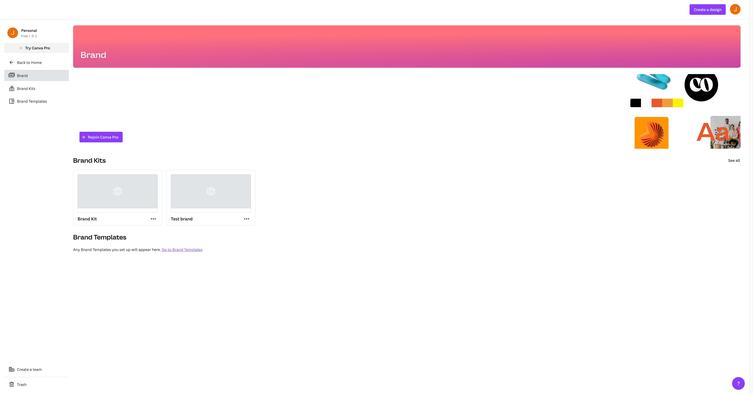 Task type: locate. For each thing, give the bounding box(es) containing it.
jeremy miller image
[[730, 4, 741, 15]]

list
[[4, 70, 69, 107]]



Task type: vqa. For each thing, say whether or not it's contained in the screenshot.
how many people? text field
no



